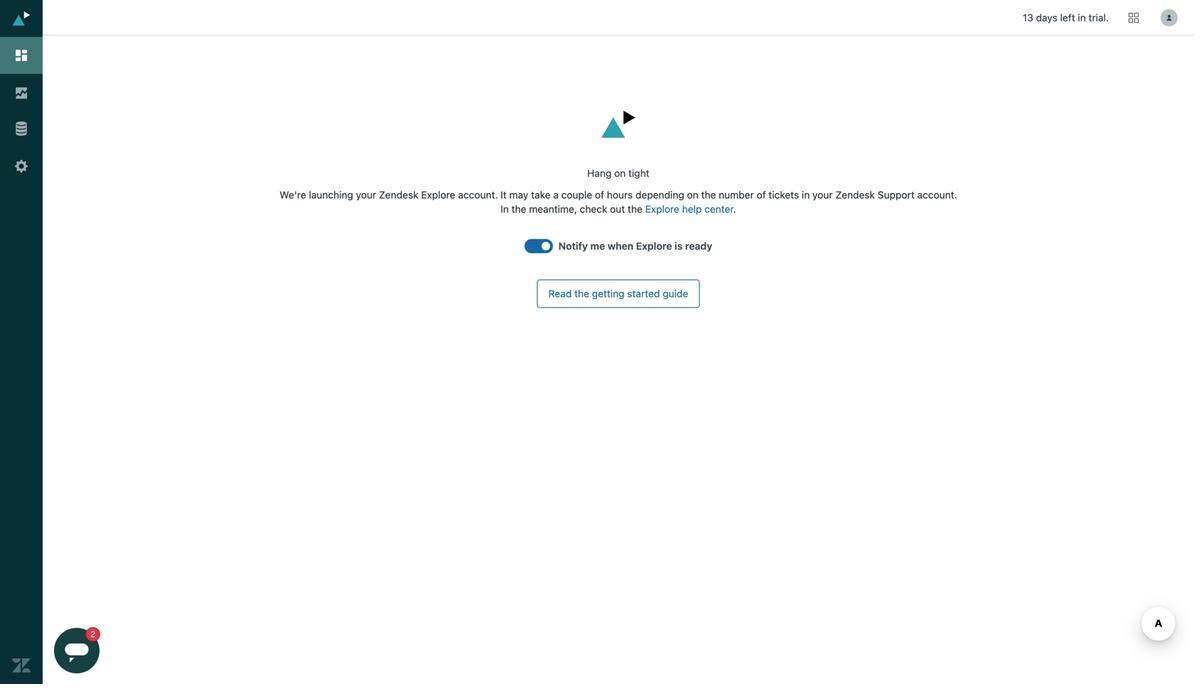 Task type: describe. For each thing, give the bounding box(es) containing it.
notify
[[559, 240, 588, 252]]

out
[[610, 203, 625, 215]]

read the getting started guide button
[[538, 280, 700, 308]]

2 your from the left
[[813, 189, 833, 201]]

the down may
[[512, 203, 527, 215]]

admin image
[[12, 157, 31, 176]]

2 of from the left
[[757, 189, 766, 201]]

is
[[675, 240, 683, 252]]

take
[[531, 189, 551, 201]]

reports image
[[12, 83, 31, 102]]

the up center
[[702, 189, 717, 201]]

1 zendesk from the left
[[379, 189, 419, 201]]

days
[[1037, 12, 1058, 23]]

1 vertical spatial explore
[[646, 203, 680, 215]]

guide
[[663, 288, 689, 300]]

dashboard image
[[12, 46, 31, 65]]

2 zendesk from the left
[[836, 189, 876, 201]]

we're
[[280, 189, 306, 201]]

the right out
[[628, 203, 643, 215]]

notify me when explore is ready
[[559, 240, 713, 252]]

2 vertical spatial explore
[[637, 240, 673, 252]]

tickets
[[769, 189, 800, 201]]

hang
[[588, 168, 612, 179]]

0 vertical spatial explore
[[421, 189, 456, 201]]

check
[[580, 203, 608, 215]]

support
[[878, 189, 915, 201]]

left
[[1061, 12, 1076, 23]]

meantime,
[[529, 203, 578, 215]]

me
[[591, 240, 606, 252]]



Task type: vqa. For each thing, say whether or not it's contained in the screenshot.
Get Started icon
no



Task type: locate. For each thing, give the bounding box(es) containing it.
hang on tight
[[588, 168, 650, 179]]

we're launching your zendesk explore account. it may take a couple of hours depending on the number of tickets in your zendesk support account. in the meantime, check out the explore help center .
[[280, 189, 958, 215]]

explore
[[421, 189, 456, 201], [646, 203, 680, 215], [637, 240, 673, 252]]

1 account. from the left
[[458, 189, 498, 201]]

1 of from the left
[[595, 189, 605, 201]]

zendesk
[[379, 189, 419, 201], [836, 189, 876, 201]]

couple
[[562, 189, 593, 201]]

trial.
[[1089, 12, 1110, 23]]

center
[[705, 203, 734, 215]]

of
[[595, 189, 605, 201], [757, 189, 766, 201]]

the right read
[[575, 288, 590, 300]]

read
[[549, 288, 572, 300]]

1 horizontal spatial of
[[757, 189, 766, 201]]

the inside button
[[575, 288, 590, 300]]

hours
[[607, 189, 633, 201]]

a
[[554, 189, 559, 201]]

1 horizontal spatial in
[[1079, 12, 1087, 23]]

of left tickets
[[757, 189, 766, 201]]

zendesk image
[[12, 657, 31, 676]]

of up check
[[595, 189, 605, 201]]

0 vertical spatial on
[[615, 168, 626, 179]]

number
[[719, 189, 754, 201]]

on left tight
[[615, 168, 626, 179]]

your right the launching
[[356, 189, 376, 201]]

ready
[[686, 240, 713, 252]]

on inside we're launching your zendesk explore account. it may take a couple of hours depending on the number of tickets in your zendesk support account. in the meantime, check out the explore help center .
[[688, 189, 699, 201]]

launching
[[309, 189, 354, 201]]

0 vertical spatial in
[[1079, 12, 1087, 23]]

the
[[702, 189, 717, 201], [512, 203, 527, 215], [628, 203, 643, 215], [575, 288, 590, 300]]

.
[[734, 203, 737, 215]]

0 horizontal spatial on
[[615, 168, 626, 179]]

help
[[683, 203, 702, 215]]

datasets image
[[9, 117, 33, 141]]

1 horizontal spatial on
[[688, 189, 699, 201]]

zendesk left support
[[836, 189, 876, 201]]

zendesk products image
[[1130, 13, 1139, 23]]

explore left is
[[637, 240, 673, 252]]

0 horizontal spatial zendesk
[[379, 189, 419, 201]]

explore help center link
[[646, 203, 734, 215]]

when
[[608, 240, 634, 252]]

1 horizontal spatial zendesk
[[836, 189, 876, 201]]

in right tickets
[[802, 189, 810, 201]]

read the getting started guide
[[549, 288, 689, 300]]

in
[[501, 203, 509, 215]]

started
[[628, 288, 660, 300]]

account. right support
[[918, 189, 958, 201]]

1 horizontal spatial account.
[[918, 189, 958, 201]]

on
[[615, 168, 626, 179], [688, 189, 699, 201]]

in right left
[[1079, 12, 1087, 23]]

explore left it
[[421, 189, 456, 201]]

it
[[501, 189, 507, 201]]

0 horizontal spatial of
[[595, 189, 605, 201]]

2 account. from the left
[[918, 189, 958, 201]]

1 vertical spatial on
[[688, 189, 699, 201]]

0 horizontal spatial in
[[802, 189, 810, 201]]

1 your from the left
[[356, 189, 376, 201]]

in
[[1079, 12, 1087, 23], [802, 189, 810, 201]]

on up the help
[[688, 189, 699, 201]]

0 horizontal spatial account.
[[458, 189, 498, 201]]

13 days left in trial.
[[1023, 12, 1110, 23]]

your
[[356, 189, 376, 201], [813, 189, 833, 201]]

1 horizontal spatial your
[[813, 189, 833, 201]]

depending
[[636, 189, 685, 201]]

getting
[[592, 288, 625, 300]]

your right tickets
[[813, 189, 833, 201]]

explore down depending
[[646, 203, 680, 215]]

1 vertical spatial in
[[802, 189, 810, 201]]

13
[[1023, 12, 1034, 23]]

tight
[[629, 168, 650, 179]]

account. left it
[[458, 189, 498, 201]]

account.
[[458, 189, 498, 201], [918, 189, 958, 201]]

0 horizontal spatial your
[[356, 189, 376, 201]]

may
[[510, 189, 529, 201]]

in inside we're launching your zendesk explore account. it may take a couple of hours depending on the number of tickets in your zendesk support account. in the meantime, check out the explore help center .
[[802, 189, 810, 201]]

zendesk right the launching
[[379, 189, 419, 201]]



